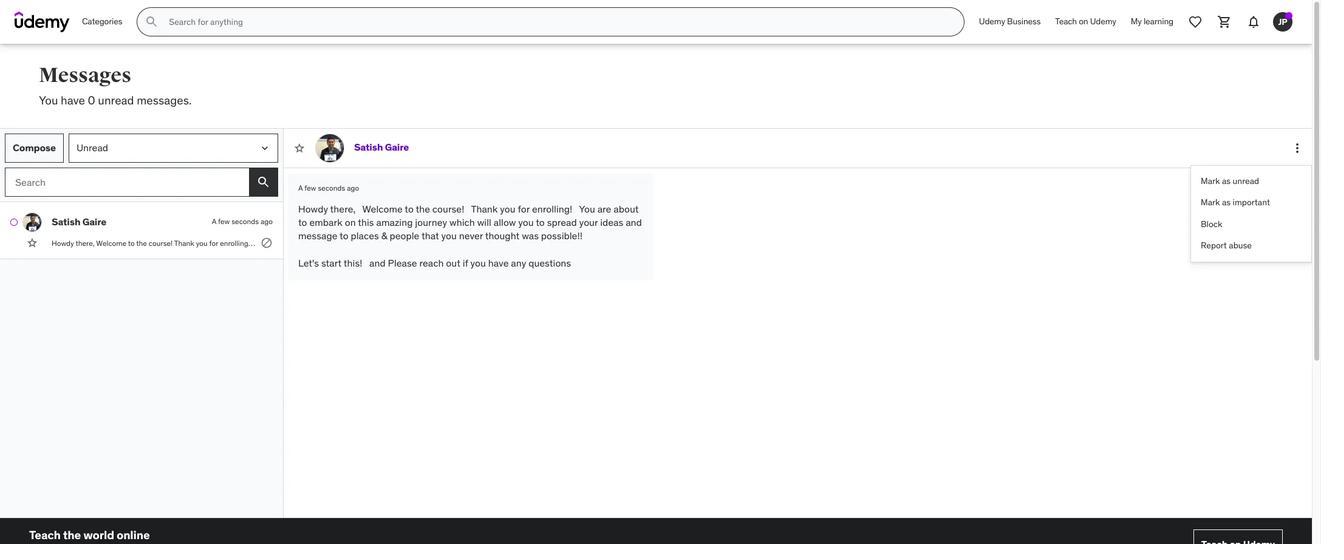 Task type: vqa. For each thing, say whether or not it's contained in the screenshot.
enter a new field
no



Task type: describe. For each thing, give the bounding box(es) containing it.
online
[[117, 528, 150, 542]]

any for howdy there,   welcome to the course!   thank you for enrolling!   you are about to embark on this amazing journey which will allow you to spread your ideas and message to places & people that you never thought was possible!! let's start this!   and please reach out if you have any questions
[[511, 257, 526, 269]]

this for howdy there,   welcome to the course!   thank you for enrolling!   you are about to embark on this amazing journey which will allow you to spread your ideas and message to places & people that you never thought was possible!!  let's start this!   and please reach out if you have any questions
[[343, 239, 355, 248]]

reach for howdy there,   welcome to the course!   thank you for enrolling!   you are about to embark on this amazing journey which will allow you to spread your ideas and message to places & people that you never thought was possible!!  let's start this!   and please reach out if you have any questions
[[860, 239, 879, 248]]

shopping cart with 0 items image
[[1218, 15, 1232, 29]]

thank for howdy there,   welcome to the course!   thank you for enrolling!   you are about to embark on this amazing journey which will allow you to spread your ideas and message to places & people that you never thought was possible!!  let's start this!   and please reach out if you have any questions
[[174, 239, 194, 248]]

embark for howdy there,   welcome to the course!   thank you for enrolling!   you are about to embark on this amazing journey which will allow you to spread your ideas and message to places & people that you never thought was possible!!  let's start this!   and please reach out if you have any questions
[[307, 239, 331, 248]]

mark as important button
[[1192, 192, 1312, 214]]

which for howdy there,   welcome to the course!   thank you for enrolling!   you are about to embark on this amazing journey which will allow you to spread your ideas and message to places & people that you never thought was possible!!  let's start this!   and please reach out if you have any questions
[[412, 239, 431, 248]]

report
[[1201, 240, 1228, 251]]

amazing for howdy there,   welcome to the course!   thank you for enrolling!   you are about to embark on this amazing journey which will allow you to spread your ideas and message to places & people that you never thought was possible!! let's start this!   and please reach out if you have any questions
[[376, 216, 413, 228]]

gaire for satish gaire button
[[82, 216, 106, 228]]

messages.
[[137, 93, 192, 108]]

0 vertical spatial few
[[305, 184, 316, 193]]

that for howdy there,   welcome to the course!   thank you for enrolling!   you are about to embark on this amazing journey which will allow you to spread your ideas and message to places & people that you never thought was possible!! let's start this!   and please reach out if you have any questions
[[422, 230, 439, 242]]

conversation actions image
[[1291, 141, 1305, 155]]

on for howdy there,   welcome to the course!   thank you for enrolling!   you are about to embark on this amazing journey which will allow you to spread your ideas and message to places & people that you never thought was possible!!  let's start this!   and please reach out if you have any questions
[[333, 239, 341, 248]]

compose
[[13, 142, 56, 154]]

mark as unread image
[[10, 219, 18, 226]]

course! for howdy there,   welcome to the course!   thank you for enrolling!   you are about to embark on this amazing journey which will allow you to spread your ideas and message to places & people that you never thought was possible!! let's start this!   and please reach out if you have any questions
[[433, 203, 465, 215]]

you for howdy there,   welcome to the course!   thank you for enrolling!   you are about to embark on this amazing journey which will allow you to spread your ideas and message to places & people that you never thought was possible!! let's start this!   and please reach out if you have any questions
[[579, 203, 595, 215]]

about for howdy there,   welcome to the course!   thank you for enrolling!   you are about to embark on this amazing journey which will allow you to spread your ideas and message to places & people that you never thought was possible!!  let's start this!   and please reach out if you have any questions
[[278, 239, 297, 248]]

this for howdy there,   welcome to the course!   thank you for enrolling!   you are about to embark on this amazing journey which will allow you to spread your ideas and message to places & people that you never thought was possible!! let's start this!   and please reach out if you have any questions
[[358, 216, 374, 228]]

course! for howdy there,   welcome to the course!   thank you for enrolling!   you are about to embark on this amazing journey which will allow you to spread your ideas and message to places & people that you never thought was possible!!  let's start this!   and please reach out if you have any questions
[[149, 239, 173, 248]]

message for howdy there,   welcome to the course!   thank you for enrolling!   you are about to embark on this amazing journey which will allow you to spread your ideas and message to places & people that you never thought was possible!!  let's start this!   and please reach out if you have any questions
[[558, 239, 587, 248]]

messages
[[39, 63, 131, 88]]

my learning link
[[1124, 7, 1181, 36]]

mark as important
[[1201, 197, 1271, 208]]

1 horizontal spatial a
[[298, 184, 303, 193]]

that for howdy there,   welcome to the course!   thank you for enrolling!   you are about to embark on this amazing journey which will allow you to spread your ideas and message to places & people that you never thought was possible!!  let's start this!   and please reach out if you have any questions
[[650, 239, 663, 248]]

let's for howdy there,   welcome to the course!   thank you for enrolling!   you are about to embark on this amazing journey which will allow you to spread your ideas and message to places & people that you never thought was possible!!  let's start this!   and please reach out if you have any questions
[[773, 239, 788, 248]]

1 vertical spatial a few seconds ago
[[212, 217, 273, 226]]

for for howdy there,   welcome to the course!   thank you for enrolling!   you are about to embark on this amazing journey which will allow you to spread your ideas and message to places & people that you never thought was possible!!  let's start this!   and please reach out if you have any questions
[[209, 239, 218, 248]]

places for howdy there,   welcome to the course!   thank you for enrolling!   you are about to embark on this amazing journey which will allow you to spread your ideas and message to places & people that you never thought was possible!! let's start this!   and please reach out if you have any questions
[[351, 230, 379, 242]]

journey for howdy there,   welcome to the course!   thank you for enrolling!   you are about to embark on this amazing journey which will allow you to spread your ideas and message to places & people that you never thought was possible!!  let's start this!   and please reach out if you have any questions
[[386, 239, 410, 248]]

let's for howdy there,   welcome to the course!   thank you for enrolling!   you are about to embark on this amazing journey which will allow you to spread your ideas and message to places & people that you never thought was possible!! let's start this!   and please reach out if you have any questions
[[298, 257, 319, 269]]

are for howdy there,   welcome to the course!   thank you for enrolling!   you are about to embark on this amazing journey which will allow you to spread your ideas and message to places & people that you never thought was possible!! let's start this!   and please reach out if you have any questions
[[598, 203, 612, 215]]

important
[[1233, 197, 1271, 208]]

amazing for howdy there,   welcome to the course!   thank you for enrolling!   you are about to embark on this amazing journey which will allow you to spread your ideas and message to places & people that you never thought was possible!!  let's start this!   and please reach out if you have any questions
[[357, 239, 384, 248]]

was for howdy there,   welcome to the course!   thank you for enrolling!   you are about to embark on this amazing journey which will allow you to spread your ideas and message to places & people that you never thought was possible!!  let's start this!   and please reach out if you have any questions
[[726, 239, 738, 248]]

if for howdy there,   welcome to the course!   thank you for enrolling!   you are about to embark on this amazing journey which will allow you to spread your ideas and message to places & people that you never thought was possible!!  let's start this!   and please reach out if you have any questions
[[893, 239, 897, 248]]

mark as important image
[[294, 142, 306, 154]]

welcome for howdy there,   welcome to the course!   thank you for enrolling!   you are about to embark on this amazing journey which will allow you to spread your ideas and message to places & people that you never thought was possible!! let's start this!   and please reach out if you have any questions
[[363, 203, 403, 215]]

teach the world online
[[29, 528, 150, 542]]

1 vertical spatial seconds
[[232, 217, 259, 226]]

report abuse image
[[631, 183, 644, 195]]

possible!! for howdy there,   welcome to the course!   thank you for enrolling!   you are about to embark on this amazing journey which will allow you to spread your ideas and message to places & people that you never thought was possible!!  let's start this!   and please reach out if you have any questions
[[740, 239, 771, 248]]

howdy for howdy there,   welcome to the course!   thank you for enrolling!   you are about to embark on this amazing journey which will allow you to spread your ideas and message to places & people that you never thought was possible!!  let's start this!   and please reach out if you have any questions
[[52, 239, 74, 248]]

allow for howdy there,   welcome to the course!   thank you for enrolling!   you are about to embark on this amazing journey which will allow you to spread your ideas and message to places & people that you never thought was possible!! let's start this!   and please reach out if you have any questions
[[494, 216, 516, 228]]

ideas for howdy there,   welcome to the course!   thank you for enrolling!   you are about to embark on this amazing journey which will allow you to spread your ideas and message to places & people that you never thought was possible!!  let's start this!   and please reach out if you have any questions
[[525, 239, 542, 248]]

never for howdy there,   welcome to the course!   thank you for enrolling!   you are about to embark on this amazing journey which will allow you to spread your ideas and message to places & people that you never thought was possible!!  let's start this!   and please reach out if you have any questions
[[679, 239, 697, 248]]

Search text field
[[5, 167, 249, 197]]

questions for howdy there,   welcome to the course!   thank you for enrolling!   you are about to embark on this amazing journey which will allow you to spread your ideas and message to places & people that you never thought was possible!!  let's start this!   and please reach out if you have any questions
[[942, 239, 974, 248]]

which for howdy there,   welcome to the course!   thank you for enrolling!   you are about to embark on this amazing journey which will allow you to spread your ideas and message to places & people that you never thought was possible!! let's start this!   and please reach out if you have any questions
[[450, 216, 475, 228]]

block
[[1201, 219, 1223, 230]]

jp link
[[1269, 7, 1298, 36]]

your for howdy there,   welcome to the course!   thank you for enrolling!   you are about to embark on this amazing journey which will allow you to spread your ideas and message to places & people that you never thought was possible!! let's start this!   and please reach out if you have any questions
[[580, 216, 598, 228]]

notifications image
[[1247, 15, 1262, 29]]

places for howdy there,   welcome to the course!   thank you for enrolling!   you are about to embark on this amazing journey which will allow you to spread your ideas and message to places & people that you never thought was possible!!  let's start this!   and please reach out if you have any questions
[[597, 239, 618, 248]]

categories
[[82, 16, 122, 27]]

will for howdy there,   welcome to the course!   thank you for enrolling!   you are about to embark on this amazing journey which will allow you to spread your ideas and message to places & people that you never thought was possible!! let's start this!   and please reach out if you have any questions
[[477, 216, 492, 228]]

please for howdy there,   welcome to the course!   thank you for enrolling!   you are about to embark on this amazing journey which will allow you to spread your ideas and message to places & people that you never thought was possible!! let's start this!   and please reach out if you have any questions
[[388, 257, 417, 269]]

message for howdy there,   welcome to the course!   thank you for enrolling!   you are about to embark on this amazing journey which will allow you to spread your ideas and message to places & people that you never thought was possible!! let's start this!   and please reach out if you have any questions
[[298, 230, 338, 242]]

unread inside messages you have 0 unread messages.
[[98, 93, 134, 108]]

2 vertical spatial the
[[63, 528, 81, 542]]

as for important
[[1223, 197, 1231, 208]]

you inside messages you have 0 unread messages.
[[39, 93, 58, 108]]

the for howdy there,   welcome to the course!   thank you for enrolling!   you are about to embark on this amazing journey which will allow you to spread your ideas and message to places & people that you never thought was possible!!  let's start this!   and please reach out if you have any questions
[[136, 239, 147, 248]]

1 vertical spatial few
[[218, 217, 230, 226]]

& for howdy there,   welcome to the course!   thank you for enrolling!   you are about to embark on this amazing journey which will allow you to spread your ideas and message to places & people that you never thought was possible!!  let's start this!   and please reach out if you have any questions
[[620, 239, 625, 248]]

satish gaire link
[[354, 141, 409, 153]]

your for howdy there,   welcome to the course!   thank you for enrolling!   you are about to embark on this amazing journey which will allow you to spread your ideas and message to places & people that you never thought was possible!!  let's start this!   and please reach out if you have any questions
[[509, 239, 523, 248]]

start for howdy there,   welcome to the course!   thank you for enrolling!   you are about to embark on this amazing journey which will allow you to spread your ideas and message to places & people that you never thought was possible!!  let's start this!   and please reach out if you have any questions
[[790, 239, 805, 248]]

udemy image
[[15, 12, 70, 32]]

0 vertical spatial on
[[1079, 16, 1089, 27]]

jp
[[1279, 16, 1288, 27]]

0 vertical spatial seconds
[[318, 184, 345, 193]]

will for howdy there,   welcome to the course!   thank you for enrolling!   you are about to embark on this amazing journey which will allow you to spread your ideas and message to places & people that you never thought was possible!!  let's start this!   and please reach out if you have any questions
[[432, 239, 443, 248]]

1 horizontal spatial ago
[[347, 184, 359, 193]]

0 horizontal spatial a
[[212, 217, 216, 226]]

are for howdy there,   welcome to the course!   thank you for enrolling!   you are about to embark on this amazing journey which will allow you to spread your ideas and message to places & people that you never thought was possible!!  let's start this!   and please reach out if you have any questions
[[266, 239, 276, 248]]

spread for howdy there,   welcome to the course!   thank you for enrolling!   you are about to embark on this amazing journey which will allow you to spread your ideas and message to places & people that you never thought was possible!!  let's start this!   and please reach out if you have any questions
[[485, 239, 507, 248]]

categories button
[[75, 7, 130, 36]]

satish gaire button
[[52, 216, 207, 228]]

report abuse button
[[1192, 235, 1312, 257]]

world
[[83, 528, 114, 542]]

the for howdy there,   welcome to the course!   thank you for enrolling!   you are about to embark on this amazing journey which will allow you to spread your ideas and message to places & people that you never thought was possible!! let's start this!   and please reach out if you have any questions
[[416, 203, 430, 215]]

welcome for howdy there,   welcome to the course!   thank you for enrolling!   you are about to embark on this amazing journey which will allow you to spread your ideas and message to places & people that you never thought was possible!!  let's start this!   and please reach out if you have any questions
[[96, 239, 126, 248]]

questions for howdy there,   welcome to the course!   thank you for enrolling!   you are about to embark on this amazing journey which will allow you to spread your ideas and message to places & people that you never thought was possible!! let's start this!   and please reach out if you have any questions
[[529, 257, 571, 269]]

about for howdy there,   welcome to the course!   thank you for enrolling!   you are about to embark on this amazing journey which will allow you to spread your ideas and message to places & people that you never thought was possible!! let's start this!   and please reach out if you have any questions
[[614, 203, 639, 215]]

embark for howdy there,   welcome to the course!   thank you for enrolling!   you are about to embark on this amazing journey which will allow you to spread your ideas and message to places & people that you never thought was possible!! let's start this!   and please reach out if you have any questions
[[310, 216, 343, 228]]

unread inside button
[[1233, 175, 1260, 186]]



Task type: locate. For each thing, give the bounding box(es) containing it.
2 mark from the top
[[1201, 197, 1221, 208]]

start for howdy there,   welcome to the course!   thank you for enrolling!   you are about to embark on this amazing journey which will allow you to spread your ideas and message to places & people that you never thought was possible!! let's start this!   and please reach out if you have any questions
[[321, 257, 342, 269]]

0 vertical spatial howdy
[[298, 203, 328, 215]]

people inside howdy there,   welcome to the course!   thank you for enrolling!   you are about to embark on this amazing journey which will allow you to spread your ideas and message to places & people that you never thought was possible!! let's start this!   and please reach out if you have any questions
[[390, 230, 420, 242]]

a few seconds ago
[[298, 184, 359, 193], [212, 217, 273, 226]]

as down mark as unread at top right
[[1223, 197, 1231, 208]]

1 horizontal spatial gaire
[[385, 141, 409, 153]]

howdy for howdy there,   welcome to the course!   thank you for enrolling!   you are about to embark on this amazing journey which will allow you to spread your ideas and message to places & people that you never thought was possible!! let's start this!   and please reach out if you have any questions
[[298, 203, 328, 215]]

start
[[790, 239, 805, 248], [321, 257, 342, 269]]

thank for howdy there,   welcome to the course!   thank you for enrolling!   you are about to embark on this amazing journey which will allow you to spread your ideas and message to places & people that you never thought was possible!! let's start this!   and please reach out if you have any questions
[[471, 203, 498, 215]]

people
[[390, 230, 420, 242], [626, 239, 649, 248]]

0 vertical spatial out
[[880, 239, 891, 248]]

on
[[1079, 16, 1089, 27], [345, 216, 356, 228], [333, 239, 341, 248]]

0 horizontal spatial please
[[388, 257, 417, 269]]

0 horizontal spatial this
[[343, 239, 355, 248]]

0 vertical spatial will
[[477, 216, 492, 228]]

1 horizontal spatial allow
[[494, 216, 516, 228]]

0 vertical spatial have
[[61, 93, 85, 108]]

if
[[893, 239, 897, 248], [463, 257, 468, 269]]

mark for mark as important
[[1201, 197, 1221, 208]]

this! for howdy there,   welcome to the course!   thank you for enrolling!   you are about to embark on this amazing journey which will allow you to spread your ideas and message to places & people that you never thought was possible!!  let's start this!   and please reach out if you have any questions
[[807, 239, 821, 248]]

1 vertical spatial will
[[432, 239, 443, 248]]

1 vertical spatial satish gaire
[[52, 216, 106, 228]]

2 vertical spatial on
[[333, 239, 341, 248]]

1 horizontal spatial this
[[358, 216, 374, 228]]

submit search image
[[145, 15, 159, 29]]

that
[[422, 230, 439, 242], [650, 239, 663, 248]]

any for howdy there,   welcome to the course!   thank you for enrolling!   you are about to embark on this amazing journey which will allow you to spread your ideas and message to places & people that you never thought was possible!!  let's start this!   and please reach out if you have any questions
[[929, 239, 940, 248]]

mark as unread
[[1201, 175, 1260, 186]]

2 udemy from the left
[[1091, 16, 1117, 27]]

abuse
[[1230, 240, 1253, 251]]

this inside howdy there,   welcome to the course!   thank you for enrolling!   you are about to embark on this amazing journey which will allow you to spread your ideas and message to places & people that you never thought was possible!! let's start this!   and please reach out if you have any questions
[[358, 216, 374, 228]]

0 vertical spatial your
[[580, 216, 598, 228]]

which inside howdy there,   welcome to the course!   thank you for enrolling!   you are about to embark on this amazing journey which will allow you to spread your ideas and message to places & people that you never thought was possible!! let's start this!   and please reach out if you have any questions
[[450, 216, 475, 228]]

1 horizontal spatial if
[[893, 239, 897, 248]]

will
[[477, 216, 492, 228], [432, 239, 443, 248]]

people for howdy there,   welcome to the course!   thank you for enrolling!   you are about to embark on this amazing journey which will allow you to spread your ideas and message to places & people that you never thought was possible!! let's start this!   and please reach out if you have any questions
[[390, 230, 420, 242]]

udemy
[[980, 16, 1006, 27], [1091, 16, 1117, 27]]

1 vertical spatial howdy
[[52, 239, 74, 248]]

thought for howdy there,   welcome to the course!   thank you for enrolling!   you are about to embark on this amazing journey which will allow you to spread your ideas and message to places & people that you never thought was possible!!  let's start this!   and please reach out if you have any questions
[[698, 239, 724, 248]]

you inside howdy there,   welcome to the course!   thank you for enrolling!   you are about to embark on this amazing journey which will allow you to spread your ideas and message to places & people that you never thought was possible!! let's start this!   and please reach out if you have any questions
[[579, 203, 595, 215]]

was
[[522, 230, 539, 242], [726, 239, 738, 248]]

this
[[358, 216, 374, 228], [343, 239, 355, 248]]

your inside howdy there,   welcome to the course!   thank you for enrolling!   you are about to embark on this amazing journey which will allow you to spread your ideas and message to places & people that you never thought was possible!! let's start this!   and please reach out if you have any questions
[[580, 216, 598, 228]]

unread up important
[[1233, 175, 1260, 186]]

satish inside button
[[52, 216, 80, 228]]

1 vertical spatial as
[[1223, 197, 1231, 208]]

0 vertical spatial thank
[[471, 203, 498, 215]]

0 vertical spatial you
[[39, 93, 58, 108]]

0 horizontal spatial journey
[[386, 239, 410, 248]]

ago up block image at the top left of page
[[261, 217, 273, 226]]

allow for howdy there,   welcome to the course!   thank you for enrolling!   you are about to embark on this amazing journey which will allow you to spread your ideas and message to places & people that you never thought was possible!!  let's start this!   and please reach out if you have any questions
[[445, 239, 462, 248]]

0 horizontal spatial &
[[381, 230, 387, 242]]

1 horizontal spatial a few seconds ago
[[298, 184, 359, 193]]

allow inside howdy there,   welcome to the course!   thank you for enrolling!   you are about to embark on this amazing journey which will allow you to spread your ideas and message to places & people that you never thought was possible!! let's start this!   and please reach out if you have any questions
[[494, 216, 516, 228]]

1 vertical spatial this
[[343, 239, 355, 248]]

1 vertical spatial mark
[[1201, 197, 1221, 208]]

mark as unread button
[[1192, 171, 1312, 192]]

course! inside howdy there,   welcome to the course!   thank you for enrolling!   you are about to embark on this amazing journey which will allow you to spread your ideas and message to places & people that you never thought was possible!! let's start this!   and please reach out if you have any questions
[[433, 203, 465, 215]]

1 vertical spatial unread
[[1233, 175, 1260, 186]]

satish
[[354, 141, 383, 153], [52, 216, 80, 228]]

udemy business
[[980, 16, 1041, 27]]

0 horizontal spatial on
[[333, 239, 341, 248]]

1 horizontal spatial seconds
[[318, 184, 345, 193]]

embark inside howdy there,   welcome to the course!   thank you for enrolling!   you are about to embark on this amazing journey which will allow you to spread your ideas and message to places & people that you never thought was possible!! let's start this!   and please reach out if you have any questions
[[310, 216, 343, 228]]

1 horizontal spatial there,
[[330, 203, 356, 215]]

spread
[[547, 216, 577, 228], [485, 239, 507, 248]]

2 vertical spatial you
[[252, 239, 264, 248]]

satish gaire for satish gaire link
[[354, 141, 409, 153]]

you
[[500, 203, 516, 215], [519, 216, 534, 228], [442, 230, 457, 242], [196, 239, 208, 248], [463, 239, 475, 248], [665, 239, 677, 248], [899, 239, 910, 248], [471, 257, 486, 269]]

please for howdy there,   welcome to the course!   thank you for enrolling!   you are about to embark on this amazing journey which will allow you to spread your ideas and message to places & people that you never thought was possible!!  let's start this!   and please reach out if you have any questions
[[837, 239, 859, 248]]

mark up mark as important
[[1201, 175, 1221, 186]]

0 vertical spatial this
[[358, 216, 374, 228]]

0 vertical spatial enrolling!
[[532, 203, 573, 215]]

thank
[[471, 203, 498, 215], [174, 239, 194, 248]]

are
[[598, 203, 612, 215], [266, 239, 276, 248]]

1 vertical spatial reach
[[420, 257, 444, 269]]

0 horizontal spatial welcome
[[96, 239, 126, 248]]

you for howdy there,   welcome to the course!   thank you for enrolling!   you are about to embark on this amazing journey which will allow you to spread your ideas and message to places & people that you never thought was possible!!  let's start this!   and please reach out if you have any questions
[[252, 239, 264, 248]]

mark as important image
[[26, 237, 38, 249]]

ideas inside howdy there,   welcome to the course!   thank you for enrolling!   you are about to embark on this amazing journey which will allow you to spread your ideas and message to places & people that you never thought was possible!! let's start this!   and please reach out if you have any questions
[[601, 216, 624, 228]]

for up howdy there,   welcome to the course!   thank you for enrolling!   you are about to embark on this amazing journey which will allow you to spread your ideas and message to places & people that you never thought was possible!!  let's start this!   and please reach out if you have any questions
[[518, 203, 530, 215]]

journey inside howdy there,   welcome to the course!   thank you for enrolling!   you are about to embark on this amazing journey which will allow you to spread your ideas and message to places & people that you never thought was possible!! let's start this!   and please reach out if you have any questions
[[415, 216, 447, 228]]

places
[[351, 230, 379, 242], [597, 239, 618, 248]]

1 udemy from the left
[[980, 16, 1006, 27]]

for for howdy there,   welcome to the course!   thank you for enrolling!   you are about to embark on this amazing journey which will allow you to spread your ideas and message to places & people that you never thought was possible!! let's start this!   and please reach out if you have any questions
[[518, 203, 530, 215]]

enrolling!
[[532, 203, 573, 215], [220, 239, 250, 248]]

thank down satish gaire button
[[174, 239, 194, 248]]

spread inside howdy there,   welcome to the course!   thank you for enrolling!   you are about to embark on this amazing journey which will allow you to spread your ideas and message to places & people that you never thought was possible!! let's start this!   and please reach out if you have any questions
[[547, 216, 577, 228]]

1 vertical spatial journey
[[386, 239, 410, 248]]

a few seconds ago up block image at the top left of page
[[212, 217, 273, 226]]

1 horizontal spatial people
[[626, 239, 649, 248]]

1 vertical spatial on
[[345, 216, 356, 228]]

ago down satish gaire link
[[347, 184, 359, 193]]

as up mark as important
[[1223, 175, 1231, 186]]

out for howdy there,   welcome to the course!   thank you for enrolling!   you are about to embark on this amazing journey which will allow you to spread your ideas and message to places & people that you never thought was possible!!  let's start this!   and please reach out if you have any questions
[[880, 239, 891, 248]]

1 mark from the top
[[1201, 175, 1221, 186]]

1 horizontal spatial few
[[305, 184, 316, 193]]

0 horizontal spatial howdy
[[52, 239, 74, 248]]

on for howdy there,   welcome to the course!   thank you for enrolling!   you are about to embark on this amazing journey which will allow you to spread your ideas and message to places & people that you never thought was possible!! let's start this!   and please reach out if you have any questions
[[345, 216, 356, 228]]

enrolling! left block image at the top left of page
[[220, 239, 250, 248]]

have
[[61, 93, 85, 108], [912, 239, 927, 248], [488, 257, 509, 269]]

ideas
[[601, 216, 624, 228], [525, 239, 542, 248]]

report abuse
[[1201, 240, 1253, 251]]

as
[[1223, 175, 1231, 186], [1223, 197, 1231, 208]]

0 horizontal spatial people
[[390, 230, 420, 242]]

welcome inside howdy there,   welcome to the course!   thank you for enrolling!   you are about to embark on this amazing journey which will allow you to spread your ideas and message to places & people that you never thought was possible!! let's start this!   and please reach out if you have any questions
[[363, 203, 403, 215]]

there,
[[330, 203, 356, 215], [76, 239, 95, 248]]

0 horizontal spatial possible!!
[[541, 230, 583, 242]]

0 vertical spatial embark
[[310, 216, 343, 228]]

places inside howdy there,   welcome to the course!   thank you for enrolling!   you are about to embark on this amazing journey which will allow you to spread your ideas and message to places & people that you never thought was possible!! let's start this!   and please reach out if you have any questions
[[351, 230, 379, 242]]

welcome
[[363, 203, 403, 215], [96, 239, 126, 248]]

never inside howdy there,   welcome to the course!   thank you for enrolling!   you are about to embark on this amazing journey which will allow you to spread your ideas and message to places & people that you never thought was possible!! let's start this!   and please reach out if you have any questions
[[459, 230, 483, 242]]

udemy left business
[[980, 16, 1006, 27]]

your
[[580, 216, 598, 228], [509, 239, 523, 248]]

1 horizontal spatial questions
[[942, 239, 974, 248]]

possible!! for howdy there,   welcome to the course!   thank you for enrolling!   you are about to embark on this amazing journey which will allow you to spread your ideas and message to places & people that you never thought was possible!! let's start this!   and please reach out if you have any questions
[[541, 230, 583, 242]]

satish for satish gaire link
[[354, 141, 383, 153]]

you
[[39, 93, 58, 108], [579, 203, 595, 215], [252, 239, 264, 248]]

ideas for howdy there,   welcome to the course!   thank you for enrolling!   you are about to embark on this amazing journey which will allow you to spread your ideas and message to places & people that you never thought was possible!! let's start this!   and please reach out if you have any questions
[[601, 216, 624, 228]]

out
[[880, 239, 891, 248], [446, 257, 461, 269]]

1 horizontal spatial journey
[[415, 216, 447, 228]]

satish gaire
[[354, 141, 409, 153], [52, 216, 106, 228]]

any inside howdy there,   welcome to the course!   thank you for enrolling!   you are about to embark on this amazing journey which will allow you to spread your ideas and message to places & people that you never thought was possible!! let's start this!   and please reach out if you have any questions
[[511, 257, 526, 269]]

mark
[[1201, 175, 1221, 186], [1201, 197, 1221, 208]]

enrolling! up howdy there,   welcome to the course!   thank you for enrolling!   you are about to embark on this amazing journey which will allow you to spread your ideas and message to places & people that you never thought was possible!!  let's start this!   and please reach out if you have any questions
[[532, 203, 573, 215]]

to
[[405, 203, 414, 215], [298, 216, 307, 228], [536, 216, 545, 228], [340, 230, 349, 242], [128, 239, 135, 248], [298, 239, 305, 248], [477, 239, 483, 248], [589, 239, 596, 248]]

0 horizontal spatial about
[[278, 239, 297, 248]]

if inside howdy there,   welcome to the course!   thank you for enrolling!   you are about to embark on this amazing journey which will allow you to spread your ideas and message to places & people that you never thought was possible!! let's start this!   and please reach out if you have any questions
[[463, 257, 468, 269]]

please
[[837, 239, 859, 248], [388, 257, 417, 269]]

gaire for satish gaire link
[[385, 141, 409, 153]]

0 horizontal spatial allow
[[445, 239, 462, 248]]

1 vertical spatial a
[[212, 217, 216, 226]]

0 horizontal spatial ago
[[261, 217, 273, 226]]

there, inside howdy there,   welcome to the course!   thank you for enrolling!   you are about to embark on this amazing journey which will allow you to spread your ideas and message to places & people that you never thought was possible!! let's start this!   and please reach out if you have any questions
[[330, 203, 356, 215]]

that inside howdy there,   welcome to the course!   thank you for enrolling!   you are about to embark on this amazing journey which will allow you to spread your ideas and message to places & people that you never thought was possible!! let's start this!   and please reach out if you have any questions
[[422, 230, 439, 242]]

satish gaire inside button
[[52, 216, 106, 228]]

and
[[626, 216, 642, 228], [544, 239, 556, 248], [823, 239, 835, 248], [370, 257, 386, 269]]

please inside howdy there,   welcome to the course!   thank you for enrolling!   you are about to embark on this amazing journey which will allow you to spread your ideas and message to places & people that you never thought was possible!! let's start this!   and please reach out if you have any questions
[[388, 257, 417, 269]]

satish gaire for satish gaire button
[[52, 216, 106, 228]]

0 vertical spatial ago
[[347, 184, 359, 193]]

was inside howdy there,   welcome to the course!   thank you for enrolling!   you are about to embark on this amazing journey which will allow you to spread your ideas and message to places & people that you never thought was possible!! let's start this!   and please reach out if you have any questions
[[522, 230, 539, 242]]

1 vertical spatial there,
[[76, 239, 95, 248]]

course!
[[433, 203, 465, 215], [149, 239, 173, 248]]

this!
[[807, 239, 821, 248], [344, 257, 362, 269]]

will inside howdy there,   welcome to the course!   thank you for enrolling!   you are about to embark on this amazing journey which will allow you to spread your ideas and message to places & people that you never thought was possible!! let's start this!   and please reach out if you have any questions
[[477, 216, 492, 228]]

block image
[[261, 237, 273, 249]]

amazing inside howdy there,   welcome to the course!   thank you for enrolling!   you are about to embark on this amazing journey which will allow you to spread your ideas and message to places & people that you never thought was possible!! let's start this!   and please reach out if you have any questions
[[376, 216, 413, 228]]

have inside howdy there,   welcome to the course!   thank you for enrolling!   you are about to embark on this amazing journey which will allow you to spread your ideas and message to places & people that you never thought was possible!! let's start this!   and please reach out if you have any questions
[[488, 257, 509, 269]]

&
[[381, 230, 387, 242], [620, 239, 625, 248]]

1 vertical spatial spread
[[485, 239, 507, 248]]

0 horizontal spatial questions
[[529, 257, 571, 269]]

which
[[450, 216, 475, 228], [412, 239, 431, 248]]

& inside howdy there,   welcome to the course!   thank you for enrolling!   you are about to embark on this amazing journey which will allow you to spread your ideas and message to places & people that you never thought was possible!! let's start this!   and please reach out if you have any questions
[[381, 230, 387, 242]]

mark up block
[[1201, 197, 1221, 208]]

0 horizontal spatial unread
[[98, 93, 134, 108]]

block button
[[1192, 214, 1312, 235]]

out for howdy there,   welcome to the course!   thank you for enrolling!   you are about to embark on this amazing journey which will allow you to spread your ideas and message to places & people that you never thought was possible!! let's start this!   and please reach out if you have any questions
[[446, 257, 461, 269]]

spread for howdy there,   welcome to the course!   thank you for enrolling!   you are about to embark on this amazing journey which will allow you to spread your ideas and message to places & people that you never thought was possible!! let's start this!   and please reach out if you have any questions
[[547, 216, 577, 228]]

howdy inside howdy there,   welcome to the course!   thank you for enrolling!   you are about to embark on this amazing journey which will allow you to spread your ideas and message to places & people that you never thought was possible!! let's start this!   and please reach out if you have any questions
[[298, 203, 328, 215]]

questions
[[942, 239, 974, 248], [529, 257, 571, 269]]

0 vertical spatial as
[[1223, 175, 1231, 186]]

thank up howdy there,   welcome to the course!   thank you for enrolling!   you are about to embark on this amazing journey which will allow you to spread your ideas and message to places & people that you never thought was possible!!  let's start this!   and please reach out if you have any questions
[[471, 203, 498, 215]]

this! inside howdy there,   welcome to the course!   thank you for enrolling!   you are about to embark on this amazing journey which will allow you to spread your ideas and message to places & people that you never thought was possible!! let's start this!   and please reach out if you have any questions
[[344, 257, 362, 269]]

0 horizontal spatial there,
[[76, 239, 95, 248]]

thought
[[485, 230, 520, 242], [698, 239, 724, 248]]

thought for howdy there,   welcome to the course!   thank you for enrolling!   you are about to embark on this amazing journey which will allow you to spread your ideas and message to places & people that you never thought was possible!! let's start this!   and please reach out if you have any questions
[[485, 230, 520, 242]]

enrolling! for howdy there,   welcome to the course!   thank you for enrolling!   you are about to embark on this amazing journey which will allow you to spread your ideas and message to places & people that you never thought was possible!!  let's start this!   and please reach out if you have any questions
[[220, 239, 250, 248]]

0 vertical spatial a
[[298, 184, 303, 193]]

my learning
[[1131, 16, 1174, 27]]

was for howdy there,   welcome to the course!   thank you for enrolling!   you are about to embark on this amazing journey which will allow you to spread your ideas and message to places & people that you never thought was possible!! let's start this!   and please reach out if you have any questions
[[522, 230, 539, 242]]

let's
[[773, 239, 788, 248], [298, 257, 319, 269]]

few
[[305, 184, 316, 193], [218, 217, 230, 226]]

about right block image at the top left of page
[[278, 239, 297, 248]]

0
[[88, 93, 95, 108]]

1 vertical spatial you
[[579, 203, 595, 215]]

0 horizontal spatial if
[[463, 257, 468, 269]]

& for howdy there,   welcome to the course!   thank you for enrolling!   you are about to embark on this amazing journey which will allow you to spread your ideas and message to places & people that you never thought was possible!! let's start this!   and please reach out if you have any questions
[[381, 230, 387, 242]]

possible!! inside howdy there,   welcome to the course!   thank you for enrolling!   you are about to embark on this amazing journey which will allow you to spread your ideas and message to places & people that you never thought was possible!! let's start this!   and please reach out if you have any questions
[[541, 230, 583, 242]]

1 horizontal spatial ideas
[[601, 216, 624, 228]]

about inside howdy there,   welcome to the course!   thank you for enrolling!   you are about to embark on this amazing journey which will allow you to spread your ideas and message to places & people that you never thought was possible!! let's start this!   and please reach out if you have any questions
[[614, 203, 639, 215]]

0 vertical spatial any
[[929, 239, 940, 248]]

satish for satish gaire button
[[52, 216, 80, 228]]

search image
[[256, 175, 271, 189]]

enrolling! for howdy there,   welcome to the course!   thank you for enrolling!   you are about to embark on this amazing journey which will allow you to spread your ideas and message to places & people that you never thought was possible!! let's start this!   and please reach out if you have any questions
[[532, 203, 573, 215]]

embark
[[310, 216, 343, 228], [307, 239, 331, 248]]

1 vertical spatial questions
[[529, 257, 571, 269]]

for inside howdy there,   welcome to the course!   thank you for enrolling!   you are about to embark on this amazing journey which will allow you to spread your ideas and message to places & people that you never thought was possible!! let's start this!   and please reach out if you have any questions
[[518, 203, 530, 215]]

1 vertical spatial teach
[[29, 528, 61, 542]]

have for howdy there,   welcome to the course!   thank you for enrolling!   you are about to embark on this amazing journey which will allow you to spread your ideas and message to places & people that you never thought was possible!!  let's start this!   and please reach out if you have any questions
[[912, 239, 927, 248]]

are inside howdy there,   welcome to the course!   thank you for enrolling!   you are about to embark on this amazing journey which will allow you to spread your ideas and message to places & people that you never thought was possible!! let's start this!   and please reach out if you have any questions
[[598, 203, 612, 215]]

0 horizontal spatial that
[[422, 230, 439, 242]]

thought inside howdy there,   welcome to the course!   thank you for enrolling!   you are about to embark on this amazing journey which will allow you to spread your ideas and message to places & people that you never thought was possible!! let's start this!   and please reach out if you have any questions
[[485, 230, 520, 242]]

teach for teach on udemy
[[1056, 16, 1078, 27]]

howdy there,   welcome to the course!   thank you for enrolling!   you are about to embark on this amazing journey which will allow you to spread your ideas and message to places & people that you never thought was possible!!  let's start this!   and please reach out if you have any questions
[[52, 239, 974, 248]]

0 vertical spatial for
[[518, 203, 530, 215]]

ago
[[347, 184, 359, 193], [261, 217, 273, 226]]

allow
[[494, 216, 516, 228], [445, 239, 462, 248]]

wishlist image
[[1189, 15, 1203, 29]]

mark for mark as unread
[[1201, 175, 1221, 186]]

1 horizontal spatial message
[[558, 239, 587, 248]]

1 horizontal spatial &
[[620, 239, 625, 248]]

0 vertical spatial ideas
[[601, 216, 624, 228]]

1 horizontal spatial please
[[837, 239, 859, 248]]

about down report abuse "icon"
[[614, 203, 639, 215]]

gaire inside button
[[82, 216, 106, 228]]

1 as from the top
[[1223, 175, 1231, 186]]

business
[[1008, 16, 1041, 27]]

2 as from the top
[[1223, 197, 1231, 208]]

a
[[298, 184, 303, 193], [212, 217, 216, 226]]

1 horizontal spatial spread
[[547, 216, 577, 228]]

about
[[614, 203, 639, 215], [278, 239, 297, 248]]

have inside messages you have 0 unread messages.
[[61, 93, 85, 108]]

the inside howdy there,   welcome to the course!   thank you for enrolling!   you are about to embark on this amazing journey which will allow you to spread your ideas and message to places & people that you never thought was possible!! let's start this!   and please reach out if you have any questions
[[416, 203, 430, 215]]

teach
[[1056, 16, 1078, 27], [29, 528, 61, 542]]

there, for howdy there,   welcome to the course!   thank you for enrolling!   you are about to embark on this amazing journey which will allow you to spread your ideas and message to places & people that you never thought was possible!!  let's start this!   and please reach out if you have any questions
[[76, 239, 95, 248]]

1 horizontal spatial enrolling!
[[532, 203, 573, 215]]

thank inside howdy there,   welcome to the course!   thank you for enrolling!   you are about to embark on this amazing journey which will allow you to spread your ideas and message to places & people that you never thought was possible!! let's start this!   and please reach out if you have any questions
[[471, 203, 498, 215]]

unread
[[98, 93, 134, 108], [1233, 175, 1260, 186]]

udemy business link
[[972, 7, 1048, 36]]

my
[[1131, 16, 1142, 27]]

possible!!
[[541, 230, 583, 242], [740, 239, 771, 248]]

1 vertical spatial gaire
[[82, 216, 106, 228]]

messages you have 0 unread messages.
[[39, 63, 192, 108]]

teach on udemy
[[1056, 16, 1117, 27]]

enrolling! inside howdy there,   welcome to the course!   thank you for enrolling!   you are about to embark on this amazing journey which will allow you to spread your ideas and message to places & people that you never thought was possible!! let's start this!   and please reach out if you have any questions
[[532, 203, 573, 215]]

0 vertical spatial amazing
[[376, 216, 413, 228]]

0 horizontal spatial which
[[412, 239, 431, 248]]

1 horizontal spatial for
[[518, 203, 530, 215]]

0 vertical spatial are
[[598, 203, 612, 215]]

compose button
[[5, 133, 64, 163]]

0 vertical spatial there,
[[330, 203, 356, 215]]

gaire
[[385, 141, 409, 153], [82, 216, 106, 228]]

howdy there,   welcome to the course!   thank you for enrolling!   you are about to embark on this amazing journey which will allow you to spread your ideas and message to places & people that you never thought was possible!! let's start this!   and please reach out if you have any questions
[[298, 203, 645, 269]]

0 vertical spatial course!
[[433, 203, 465, 215]]

teach for teach the world online
[[29, 528, 61, 542]]

learning
[[1144, 16, 1174, 27]]

Search for anything text field
[[167, 12, 950, 32]]

1 horizontal spatial let's
[[773, 239, 788, 248]]

1 vertical spatial please
[[388, 257, 417, 269]]

2 horizontal spatial you
[[579, 203, 595, 215]]

1 vertical spatial have
[[912, 239, 927, 248]]

0 vertical spatial welcome
[[363, 203, 403, 215]]

journey
[[415, 216, 447, 228], [386, 239, 410, 248]]

a few seconds ago down mark as important icon
[[298, 184, 359, 193]]

howdy
[[298, 203, 328, 215], [52, 239, 74, 248]]

you have alerts image
[[1286, 12, 1293, 19]]

teach right business
[[1056, 16, 1078, 27]]

0 vertical spatial a few seconds ago
[[298, 184, 359, 193]]

1 horizontal spatial welcome
[[363, 203, 403, 215]]

seconds
[[318, 184, 345, 193], [232, 217, 259, 226]]

on inside howdy there,   welcome to the course!   thank you for enrolling!   you are about to embark on this amazing journey which will allow you to spread your ideas and message to places & people that you never thought was possible!! let's start this!   and please reach out if you have any questions
[[345, 216, 356, 228]]

1 horizontal spatial unread
[[1233, 175, 1260, 186]]

never
[[459, 230, 483, 242], [679, 239, 697, 248]]

the
[[416, 203, 430, 215], [136, 239, 147, 248], [63, 528, 81, 542]]

reach
[[860, 239, 879, 248], [420, 257, 444, 269]]

1 horizontal spatial thought
[[698, 239, 724, 248]]

message
[[298, 230, 338, 242], [558, 239, 587, 248]]

there, for howdy there,   welcome to the course!   thank you for enrolling!   you are about to embark on this amazing journey which will allow you to spread your ideas and message to places & people that you never thought was possible!! let's start this!   and please reach out if you have any questions
[[330, 203, 356, 215]]

never for howdy there,   welcome to the course!   thank you for enrolling!   you are about to embark on this amazing journey which will allow you to spread your ideas and message to places & people that you never thought was possible!! let's start this!   and please reach out if you have any questions
[[459, 230, 483, 242]]

2 horizontal spatial on
[[1079, 16, 1089, 27]]

journey for howdy there,   welcome to the course!   thank you for enrolling!   you are about to embark on this amazing journey which will allow you to spread your ideas and message to places & people that you never thought was possible!! let's start this!   and please reach out if you have any questions
[[415, 216, 447, 228]]

for left block image at the top left of page
[[209, 239, 218, 248]]

0 vertical spatial satish gaire
[[354, 141, 409, 153]]

if for howdy there,   welcome to the course!   thank you for enrolling!   you are about to embark on this amazing journey which will allow you to spread your ideas and message to places & people that you never thought was possible!! let's start this!   and please reach out if you have any questions
[[463, 257, 468, 269]]

amazing
[[376, 216, 413, 228], [357, 239, 384, 248]]

1 horizontal spatial any
[[929, 239, 940, 248]]

have for howdy there,   welcome to the course!   thank you for enrolling!   you are about to embark on this amazing journey which will allow you to spread your ideas and message to places & people that you never thought was possible!! let's start this!   and please reach out if you have any questions
[[488, 257, 509, 269]]

1 horizontal spatial are
[[598, 203, 612, 215]]

unread right 0
[[98, 93, 134, 108]]

1 vertical spatial enrolling!
[[220, 239, 250, 248]]

0 horizontal spatial ideas
[[525, 239, 542, 248]]

out inside howdy there,   welcome to the course!   thank you for enrolling!   you are about to embark on this amazing journey which will allow you to spread your ideas and message to places & people that you never thought was possible!! let's start this!   and please reach out if you have any questions
[[446, 257, 461, 269]]

reach for howdy there,   welcome to the course!   thank you for enrolling!   you are about to embark on this amazing journey which will allow you to spread your ideas and message to places & people that you never thought was possible!! let's start this!   and please reach out if you have any questions
[[420, 257, 444, 269]]

questions inside howdy there,   welcome to the course!   thank you for enrolling!   you are about to embark on this amazing journey which will allow you to spread your ideas and message to places & people that you never thought was possible!! let's start this!   and please reach out if you have any questions
[[529, 257, 571, 269]]

as for unread
[[1223, 175, 1231, 186]]

teach left world
[[29, 528, 61, 542]]

udemy left my
[[1091, 16, 1117, 27]]

1 vertical spatial which
[[412, 239, 431, 248]]

for
[[518, 203, 530, 215], [209, 239, 218, 248]]

people for howdy there,   welcome to the course!   thank you for enrolling!   you are about to embark on this amazing journey which will allow you to spread your ideas and message to places & people that you never thought was possible!!  let's start this!   and please reach out if you have any questions
[[626, 239, 649, 248]]

0 horizontal spatial satish
[[52, 216, 80, 228]]

reach inside howdy there,   welcome to the course!   thank you for enrolling!   you are about to embark on this amazing journey which will allow you to spread your ideas and message to places & people that you never thought was possible!! let's start this!   and please reach out if you have any questions
[[420, 257, 444, 269]]

let's inside howdy there,   welcome to the course!   thank you for enrolling!   you are about to embark on this amazing journey which will allow you to spread your ideas and message to places & people that you never thought was possible!! let's start this!   and please reach out if you have any questions
[[298, 257, 319, 269]]

0 horizontal spatial for
[[209, 239, 218, 248]]

0 vertical spatial this!
[[807, 239, 821, 248]]

this! for howdy there,   welcome to the course!   thank you for enrolling!   you are about to embark on this amazing journey which will allow you to spread your ideas and message to places & people that you never thought was possible!! let's start this!   and please reach out if you have any questions
[[344, 257, 362, 269]]

start inside howdy there,   welcome to the course!   thank you for enrolling!   you are about to embark on this amazing journey which will allow you to spread your ideas and message to places & people that you never thought was possible!! let's start this!   and please reach out if you have any questions
[[321, 257, 342, 269]]

message inside howdy there,   welcome to the course!   thank you for enrolling!   you are about to embark on this amazing journey which will allow you to spread your ideas and message to places & people that you never thought was possible!! let's start this!   and please reach out if you have any questions
[[298, 230, 338, 242]]

any
[[929, 239, 940, 248], [511, 257, 526, 269]]

teach on udemy link
[[1048, 7, 1124, 36]]

1 vertical spatial any
[[511, 257, 526, 269]]



